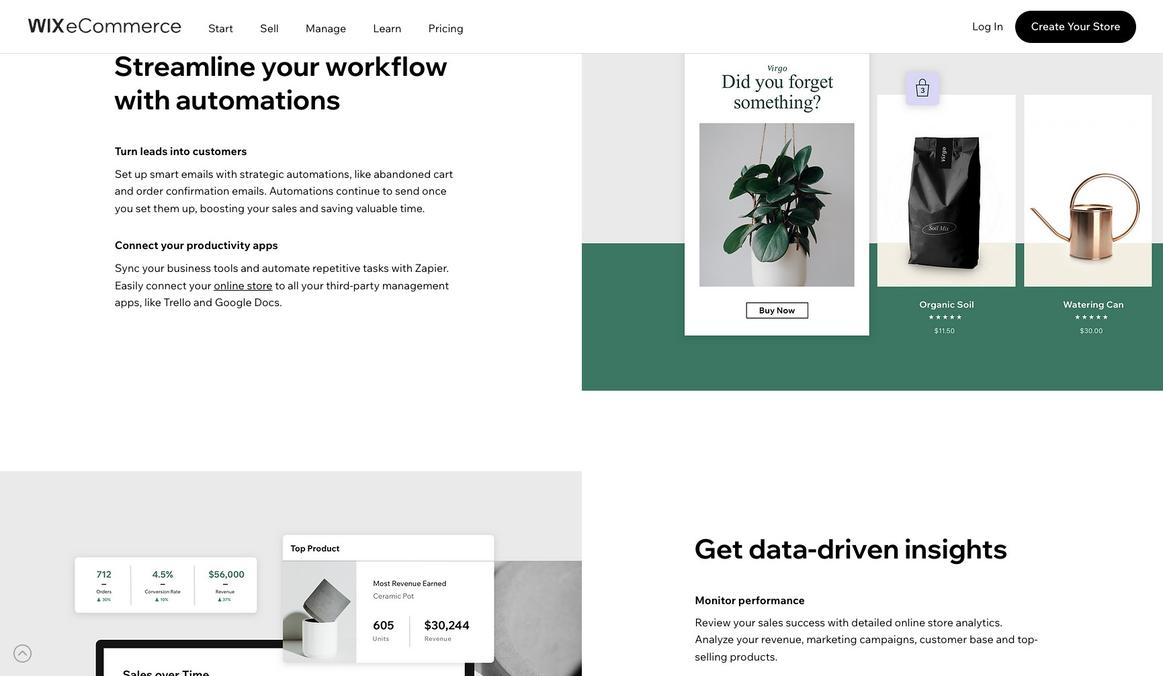 Task type: vqa. For each thing, say whether or not it's contained in the screenshot.
Creation
no



Task type: describe. For each thing, give the bounding box(es) containing it.
turn
[[115, 145, 138, 158]]

automate
[[262, 261, 310, 275]]

store
[[1093, 20, 1121, 33]]

log
[[973, 20, 992, 33]]

to all your third-party management apps, like trello and google docs.
[[115, 279, 449, 309]]

online store link
[[214, 279, 273, 292]]

like for automations,
[[355, 167, 371, 181]]

your up products.
[[737, 633, 759, 647]]

sales inside set up smart emails with strategic automations, like abandoned cart and order confirmation emails. automations continue to send once you set them up, boosting your sales and saving valuable time.
[[272, 202, 297, 215]]

with inside sync your business tools and automate repetitive tasks with zapier. easily connect your
[[392, 261, 413, 275]]

detailed
[[852, 616, 893, 630]]

monitor performance
[[695, 594, 805, 608]]

workflow
[[325, 49, 448, 83]]

in
[[994, 20, 1004, 33]]

your inside the 'to all your third-party management apps, like trello and google docs.'
[[301, 279, 324, 292]]

revenue,
[[762, 633, 804, 647]]

your up business
[[161, 239, 184, 252]]

0 horizontal spatial online
[[214, 279, 245, 292]]

your
[[1068, 20, 1091, 33]]

business
[[167, 261, 211, 275]]

automations
[[269, 184, 334, 198]]

all
[[288, 279, 299, 292]]

sell
[[260, 21, 279, 35]]

review your sales success with detailed online store analytics. analyze your revenue, marketing campaigns, customer base and top- selling products.
[[695, 616, 1038, 664]]

connect
[[146, 279, 187, 292]]

continue
[[336, 184, 380, 198]]

abandoned
[[374, 167, 431, 181]]

tools
[[214, 261, 238, 275]]

your down business
[[189, 279, 212, 292]]

sales inside "review your sales success with detailed online store analytics. analyze your revenue, marketing campaigns, customer base and top- selling products."
[[758, 616, 784, 630]]

with inside set up smart emails with strategic automations, like abandoned cart and order confirmation emails. automations continue to send once you set them up, boosting your sales and saving valuable time.
[[216, 167, 237, 181]]

valuable
[[356, 202, 398, 215]]

pricing link
[[415, 2, 477, 54]]

performance
[[739, 594, 805, 608]]

customers
[[193, 145, 247, 158]]

abandoned cart emails and other automati image
[[582, 0, 1164, 391]]

products.
[[730, 651, 778, 664]]

store inside "review your sales success with detailed online store analytics. analyze your revenue, marketing campaigns, customer base and top- selling products."
[[928, 616, 954, 630]]

get data-driven insights
[[695, 532, 1008, 566]]

automations,
[[287, 167, 352, 181]]

connect
[[115, 239, 158, 252]]

0 horizontal spatial store
[[247, 279, 273, 292]]

data-driven analysis and insight reports image
[[0, 472, 582, 677]]

repetitive
[[313, 261, 361, 275]]

selling
[[695, 651, 728, 664]]

google
[[215, 296, 252, 309]]

saving
[[321, 202, 354, 215]]

data-
[[749, 532, 817, 566]]

once
[[422, 184, 447, 198]]

apps,
[[115, 296, 142, 309]]

and inside sync your business tools and automate repetitive tasks with zapier. easily connect your
[[241, 261, 260, 275]]

create your store link
[[1016, 11, 1137, 43]]

learn
[[373, 21, 402, 35]]

emails.
[[232, 184, 267, 198]]

online store
[[214, 279, 273, 292]]

trello
[[164, 296, 191, 309]]

log in link
[[961, 11, 1015, 43]]

marketing
[[807, 633, 858, 647]]

leads
[[140, 145, 168, 158]]

campaigns,
[[860, 633, 918, 647]]

time.
[[400, 202, 425, 215]]

top-
[[1018, 633, 1038, 647]]

and up you
[[115, 184, 134, 198]]

with inside "review your sales success with detailed online store analytics. analyze your revenue, marketing campaigns, customer base and top- selling products."
[[828, 616, 849, 630]]

strategic
[[240, 167, 284, 181]]

and inside "review your sales success with detailed online store analytics. analyze your revenue, marketing campaigns, customer base and top- selling products."
[[997, 633, 1015, 647]]

smart
[[150, 167, 179, 181]]

your down monitor performance
[[734, 616, 756, 630]]

get
[[695, 532, 744, 566]]



Task type: locate. For each thing, give the bounding box(es) containing it.
like
[[355, 167, 371, 181], [144, 296, 161, 309]]

and right "trello" at the left top of page
[[194, 296, 213, 309]]

success
[[786, 616, 826, 630]]

create
[[1032, 20, 1066, 33]]

set
[[115, 167, 132, 181]]

tasks
[[363, 261, 389, 275]]

online inside "review your sales success with detailed online store analytics. analyze your revenue, marketing campaigns, customer base and top- selling products."
[[895, 616, 926, 630]]

management
[[382, 279, 449, 292]]

party
[[353, 279, 380, 292]]

sales up 'revenue,'
[[758, 616, 784, 630]]

up,
[[182, 202, 198, 215]]

1 vertical spatial store
[[928, 616, 954, 630]]

you
[[115, 202, 133, 215]]

and inside the 'to all your third-party management apps, like trello and google docs.'
[[194, 296, 213, 309]]

docs.
[[254, 296, 282, 309]]

to
[[382, 184, 393, 198], [275, 279, 285, 292]]

send
[[395, 184, 420, 198]]

0 horizontal spatial like
[[144, 296, 161, 309]]

0 horizontal spatial sales
[[272, 202, 297, 215]]

online
[[214, 279, 245, 292], [895, 616, 926, 630]]

create your store
[[1032, 20, 1121, 33]]

store
[[247, 279, 273, 292], [928, 616, 954, 630]]

emails
[[181, 167, 214, 181]]

0 vertical spatial like
[[355, 167, 371, 181]]

with
[[114, 83, 170, 116], [216, 167, 237, 181], [392, 261, 413, 275], [828, 616, 849, 630]]

1 horizontal spatial store
[[928, 616, 954, 630]]

insights
[[905, 532, 1008, 566]]

sync
[[115, 261, 140, 275]]

connect your productivity apps
[[115, 239, 278, 252]]

easily
[[115, 279, 144, 292]]

your down emails.
[[247, 202, 270, 215]]

like down connect
[[144, 296, 161, 309]]

sales down automations
[[272, 202, 297, 215]]

to inside set up smart emails with strategic automations, like abandoned cart and order confirmation emails. automations continue to send once you set them up, boosting your sales and saving valuable time.
[[382, 184, 393, 198]]

cart
[[434, 167, 453, 181]]

with inside streamline your workflow with automations
[[114, 83, 170, 116]]

and down automations
[[300, 202, 319, 215]]

your down the sell at the left
[[261, 49, 320, 83]]

like inside the 'to all your third-party management apps, like trello and google docs.'
[[144, 296, 161, 309]]

and left top-
[[997, 633, 1015, 647]]

with up "leads"
[[114, 83, 170, 116]]

1 horizontal spatial to
[[382, 184, 393, 198]]

1 vertical spatial sales
[[758, 616, 784, 630]]

online down "tools"
[[214, 279, 245, 292]]

analytics.
[[956, 616, 1003, 630]]

to left all
[[275, 279, 285, 292]]

1 vertical spatial to
[[275, 279, 285, 292]]

with up management
[[392, 261, 413, 275]]

review
[[695, 616, 731, 630]]

online up campaigns, on the bottom right of page
[[895, 616, 926, 630]]

set up smart emails with strategic automations, like abandoned cart and order confirmation emails. automations continue to send once you set them up, boosting your sales and saving valuable time.
[[115, 167, 453, 215]]

like up continue
[[355, 167, 371, 181]]

0 horizontal spatial to
[[275, 279, 285, 292]]

order
[[136, 184, 163, 198]]

with up marketing
[[828, 616, 849, 630]]

set
[[136, 202, 151, 215]]

pricing
[[429, 21, 464, 35]]

1 horizontal spatial online
[[895, 616, 926, 630]]

your inside set up smart emails with strategic automations, like abandoned cart and order confirmation emails. automations continue to send once you set them up, boosting your sales and saving valuable time.
[[247, 202, 270, 215]]

like for apps,
[[144, 296, 161, 309]]

your
[[261, 49, 320, 83], [247, 202, 270, 215], [161, 239, 184, 252], [142, 261, 165, 275], [189, 279, 212, 292], [301, 279, 324, 292], [734, 616, 756, 630], [737, 633, 759, 647]]

store up customer
[[928, 616, 954, 630]]

streamline your workflow with automations
[[114, 49, 448, 116]]

up
[[134, 167, 147, 181]]

log in
[[973, 20, 1004, 33]]

and up the "online store" link
[[241, 261, 260, 275]]

sales
[[272, 202, 297, 215], [758, 616, 784, 630]]

and
[[115, 184, 134, 198], [300, 202, 319, 215], [241, 261, 260, 275], [194, 296, 213, 309], [997, 633, 1015, 647]]

manage
[[306, 21, 346, 35]]

start
[[208, 21, 233, 35]]

store up docs. on the top of the page
[[247, 279, 273, 292]]

your inside streamline your workflow with automations
[[261, 49, 320, 83]]

0 vertical spatial to
[[382, 184, 393, 198]]

with down customers
[[216, 167, 237, 181]]

into
[[170, 145, 190, 158]]

turn leads into customers
[[115, 145, 247, 158]]

third-
[[326, 279, 353, 292]]

to inside the 'to all your third-party management apps, like trello and google docs.'
[[275, 279, 285, 292]]

zapier.
[[415, 261, 449, 275]]

to left send
[[382, 184, 393, 198]]

like inside set up smart emails with strategic automations, like abandoned cart and order confirmation emails. automations continue to send once you set them up, boosting your sales and saving valuable time.
[[355, 167, 371, 181]]

monitor
[[695, 594, 736, 608]]

your up connect
[[142, 261, 165, 275]]

driven
[[817, 532, 900, 566]]

customer
[[920, 633, 968, 647]]

0 vertical spatial online
[[214, 279, 245, 292]]

boosting
[[200, 202, 245, 215]]

your right all
[[301, 279, 324, 292]]

0 vertical spatial store
[[247, 279, 273, 292]]

them
[[153, 202, 180, 215]]

sync your business tools and automate repetitive tasks with zapier. easily connect your
[[115, 261, 449, 292]]

1 vertical spatial like
[[144, 296, 161, 309]]

productivity
[[187, 239, 251, 252]]

analyze
[[695, 633, 734, 647]]

apps
[[253, 239, 278, 252]]

automations
[[176, 83, 341, 116]]

0 vertical spatial sales
[[272, 202, 297, 215]]

base
[[970, 633, 994, 647]]

confirmation
[[166, 184, 230, 198]]

streamline
[[114, 49, 256, 83]]

1 horizontal spatial like
[[355, 167, 371, 181]]

1 vertical spatial online
[[895, 616, 926, 630]]

1 horizontal spatial sales
[[758, 616, 784, 630]]



